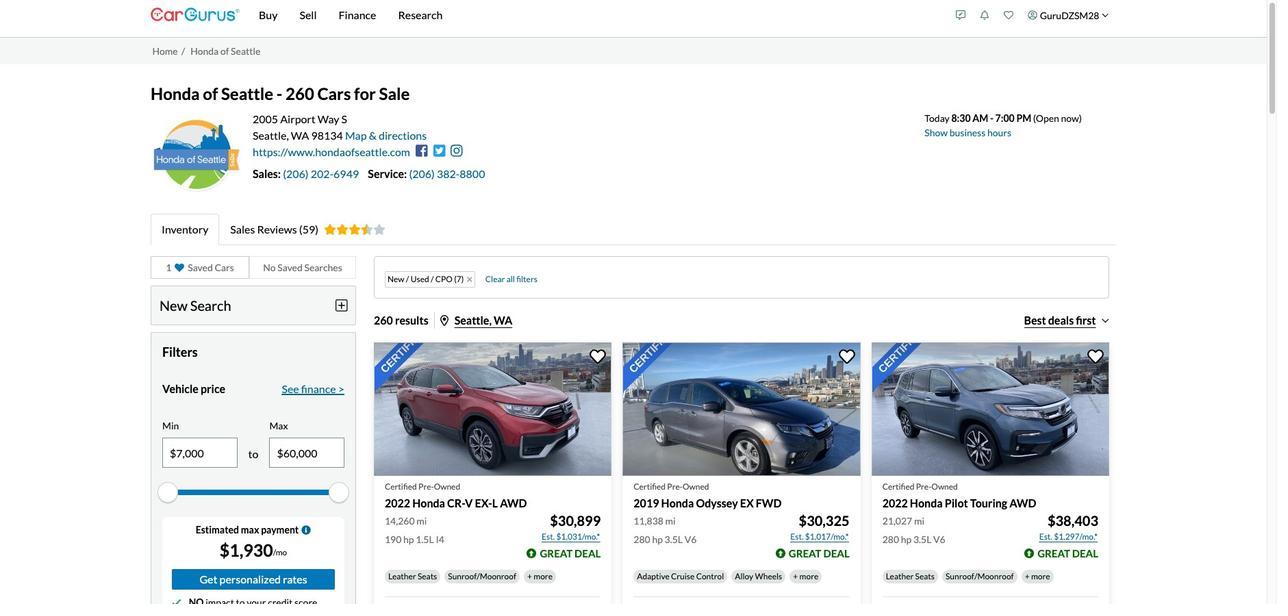 Task type: describe. For each thing, give the bounding box(es) containing it.
382-
[[437, 167, 460, 180]]

+ more for $38,403
[[1025, 572, 1051, 582]]

98134
[[311, 129, 343, 142]]

filters
[[162, 345, 198, 360]]

way
[[318, 112, 339, 125]]

2022 for $38,403
[[883, 497, 908, 510]]

https://www.hondaofseattle.com
[[253, 145, 410, 158]]

Min text field
[[163, 438, 237, 467]]

$30,325 est. $1,017/mo.*
[[791, 513, 850, 542]]

2005
[[253, 112, 278, 125]]

user icon image
[[1028, 10, 1038, 20]]

(206) 382-8800 link
[[409, 167, 485, 180]]

$1,031/mo.*
[[557, 532, 600, 542]]

21,027
[[883, 515, 913, 527]]

mi for $30,325
[[666, 515, 676, 527]]

(59)
[[299, 223, 319, 236]]

2 horizontal spatial /
[[431, 274, 434, 285]]

wheels
[[755, 572, 783, 582]]

get personalized rates
[[200, 573, 307, 586]]

search
[[190, 297, 231, 314]]

- for 260
[[277, 84, 283, 104]]

1
[[166, 262, 171, 273]]

est. for $38,403
[[1040, 532, 1053, 542]]

1 star image from the left
[[324, 224, 336, 235]]

certified pre-owned 2019 honda odyssey ex fwd
[[634, 482, 782, 510]]

clear all filters
[[486, 274, 538, 285]]

est. for $30,899
[[542, 532, 555, 542]]

8:30
[[952, 112, 971, 124]]

more for $30,899
[[534, 572, 553, 582]]

sales:
[[253, 167, 281, 180]]

3.5l for $38,403
[[914, 534, 932, 546]]

new for new / used / cpo (7)
[[388, 274, 405, 285]]

alloy wheels
[[735, 572, 783, 582]]

clear all filters button
[[486, 274, 538, 285]]

gurudzsm28 menu
[[949, 0, 1117, 34]]

control
[[696, 572, 724, 582]]

new / used / cpo (7) button
[[385, 271, 475, 288]]

gurudzsm28
[[1040, 9, 1100, 21]]

hours
[[988, 127, 1012, 138]]

2005 airport way s seattle, wa 98134 map & directions
[[253, 112, 427, 142]]

am
[[973, 112, 989, 124]]

service:
[[368, 167, 407, 180]]

finance
[[301, 382, 336, 395]]

estimated max payment
[[196, 524, 299, 536]]

est. $1,297/mo.* button
[[1039, 531, 1099, 544]]

add a car review image
[[956, 10, 966, 20]]

cpo
[[436, 274, 453, 285]]

new search button
[[160, 286, 347, 325]]

202-
[[311, 167, 334, 180]]

show business hours button
[[925, 127, 1012, 138]]

heart image
[[175, 263, 184, 272]]

menu bar containing buy
[[240, 0, 949, 37]]

est. for $30,325
[[791, 532, 804, 542]]

(206) for 202-
[[283, 167, 309, 180]]

sales
[[230, 223, 255, 236]]

home
[[152, 45, 178, 57]]

est. $1,017/mo.* button
[[790, 531, 850, 544]]

new search
[[160, 297, 231, 314]]

cr-
[[447, 497, 465, 510]]

home link
[[152, 45, 178, 57]]

new for new search
[[160, 297, 188, 314]]

+ more for $30,899
[[528, 572, 553, 582]]

2022 for $30,899
[[385, 497, 410, 510]]

map & directions link
[[345, 129, 427, 142]]

8800
[[460, 167, 485, 180]]

honda of seattle - 260 cars for sale
[[151, 84, 410, 104]]

get
[[200, 573, 217, 586]]

https://www.hondaofseattle.com link
[[253, 145, 410, 158]]

to
[[248, 447, 259, 460]]

0 vertical spatial seattle
[[231, 45, 261, 57]]

leather for $38,403
[[886, 572, 914, 582]]

filters
[[517, 274, 538, 285]]

sunroof/moonroof for $30,899
[[448, 572, 517, 582]]

sales: (206) 202-6949
[[253, 167, 359, 180]]

get personalized rates button
[[172, 569, 335, 590]]

$38,403 est. $1,297/mo.*
[[1040, 513, 1099, 542]]

s
[[342, 112, 347, 125]]

check image
[[172, 598, 182, 604]]

no
[[263, 262, 276, 273]]

sell button
[[289, 0, 328, 37]]

14,260 mi 190 hp 1.5l i4
[[385, 515, 444, 546]]

pm
[[1017, 112, 1032, 124]]

+ more for $30,325
[[794, 572, 819, 582]]

searches
[[304, 262, 342, 273]]

awd inside certified pre-owned 2022 honda pilot touring awd
[[1010, 497, 1037, 510]]

awd inside the certified pre-owned 2022 honda cr-v ex-l awd
[[500, 497, 527, 510]]

v
[[465, 497, 473, 510]]

deal for $30,899
[[575, 548, 601, 560]]

$1,930 /mo
[[220, 540, 287, 560]]

pilot
[[945, 497, 968, 510]]

mi for $30,899
[[417, 515, 427, 527]]

0 horizontal spatial cars
[[215, 262, 234, 273]]

great deal for $30,899
[[540, 548, 601, 560]]

adaptive cruise control
[[637, 572, 724, 582]]

owned for $30,325
[[683, 482, 709, 492]]

>
[[338, 382, 345, 395]]

obsidian blue pearl 2019 honda odyssey ex fwd minivan front-wheel drive 9-speed automatic image
[[623, 342, 861, 476]]

seats for $30,899
[[418, 572, 437, 582]]

cruise
[[671, 572, 695, 582]]

certified pre-owned 2022 honda cr-v ex-l awd
[[385, 482, 527, 510]]

vehicle
[[162, 382, 199, 395]]

hp for $30,899
[[404, 534, 414, 546]]

airport
[[280, 112, 316, 125]]

great for $38,403
[[1038, 548, 1071, 560]]

1 vertical spatial seattle
[[221, 84, 273, 104]]

mi for $38,403
[[914, 515, 925, 527]]

pre- for $38,403
[[916, 482, 932, 492]]

1 horizontal spatial seattle,
[[455, 314, 492, 327]]

service: (206) 382-8800
[[368, 167, 485, 180]]

great deal for $38,403
[[1038, 548, 1099, 560]]

(206) for 382-
[[409, 167, 435, 180]]

certified pre-owned 2022 honda pilot touring awd
[[883, 482, 1037, 510]]

star half image
[[361, 224, 373, 235]]

fwd
[[756, 497, 782, 510]]

cargurus logo homepage link image
[[151, 0, 240, 35]]

Max text field
[[270, 438, 344, 467]]

finance
[[339, 8, 376, 21]]

leather seats for $38,403
[[886, 572, 935, 582]]

inventory
[[162, 223, 208, 236]]

1 vertical spatial of
[[203, 84, 218, 104]]



Task type: locate. For each thing, give the bounding box(es) containing it.
of down cargurus logo homepage link
[[221, 45, 229, 57]]

0 horizontal spatial pre-
[[419, 482, 434, 492]]

certified for $30,899
[[385, 482, 417, 492]]

seats down 1.5l
[[418, 572, 437, 582]]

1 horizontal spatial seats
[[916, 572, 935, 582]]

280 for $30,325
[[634, 534, 651, 546]]

0 horizontal spatial /
[[182, 45, 185, 57]]

map marker alt image
[[440, 315, 448, 326]]

0 horizontal spatial great deal
[[540, 548, 601, 560]]

0 horizontal spatial v6
[[685, 534, 697, 546]]

2 more from the left
[[800, 572, 819, 582]]

deal down the '$1,031/mo.*'
[[575, 548, 601, 560]]

tab list containing inventory
[[151, 214, 1117, 245]]

/ right home link
[[182, 45, 185, 57]]

1 horizontal spatial 260
[[374, 314, 393, 327]]

0 horizontal spatial +
[[528, 572, 532, 582]]

pre- for $30,899
[[419, 482, 434, 492]]

seattle,
[[253, 129, 289, 142], [455, 314, 492, 327]]

honda up 11,838 mi 280 hp 3.5l v6
[[661, 497, 694, 510]]

/ for new
[[406, 274, 409, 285]]

star image
[[324, 224, 336, 235], [336, 224, 349, 235], [349, 224, 361, 235], [373, 224, 386, 235]]

star image
[[361, 224, 373, 235]]

$30,899 est. $1,031/mo.*
[[542, 513, 601, 542]]

3.5l up adaptive cruise control
[[665, 534, 683, 546]]

saved
[[188, 262, 213, 273], [278, 262, 303, 273]]

personalized
[[220, 573, 281, 586]]

2022 up 21,027
[[883, 497, 908, 510]]

2 leather from the left
[[886, 572, 914, 582]]

great down 'est. $1,297/mo.*' button
[[1038, 548, 1071, 560]]

2 v6 from the left
[[934, 534, 946, 546]]

1 seats from the left
[[418, 572, 437, 582]]

2 horizontal spatial est.
[[1040, 532, 1053, 542]]

new inside dropdown button
[[160, 297, 188, 314]]

max
[[241, 524, 259, 536]]

new left search
[[160, 297, 188, 314]]

pre- inside certified pre-owned 2019 honda odyssey ex fwd
[[667, 482, 683, 492]]

cars up "way"
[[317, 84, 351, 104]]

2 leather seats from the left
[[886, 572, 935, 582]]

owned for $30,899
[[434, 482, 460, 492]]

v6 inside the 21,027 mi 280 hp 3.5l v6
[[934, 534, 946, 546]]

+ more down 'est. $1,297/mo.*' button
[[1025, 572, 1051, 582]]

menu bar
[[240, 0, 949, 37]]

pre- up the 21,027 mi 280 hp 3.5l v6
[[916, 482, 932, 492]]

1 saved from the left
[[188, 262, 213, 273]]

280 inside 11,838 mi 280 hp 3.5l v6
[[634, 534, 651, 546]]

v6 for $38,403
[[934, 534, 946, 546]]

owned inside certified pre-owned 2019 honda odyssey ex fwd
[[683, 482, 709, 492]]

1 vertical spatial cars
[[215, 262, 234, 273]]

1 great from the left
[[540, 548, 573, 560]]

mi inside 14,260 mi 190 hp 1.5l i4
[[417, 515, 427, 527]]

(206) 202-6949 link
[[283, 167, 368, 180]]

owned inside the certified pre-owned 2022 honda cr-v ex-l awd
[[434, 482, 460, 492]]

2 saved from the left
[[278, 262, 303, 273]]

inventory tab
[[151, 214, 219, 245]]

2 horizontal spatial hp
[[901, 534, 912, 546]]

hp down 11,838
[[652, 534, 663, 546]]

2 horizontal spatial great
[[1038, 548, 1071, 560]]

3 deal from the left
[[1073, 548, 1099, 560]]

260 left results
[[374, 314, 393, 327]]

1 horizontal spatial 3.5l
[[914, 534, 932, 546]]

1 horizontal spatial certified
[[634, 482, 666, 492]]

2019
[[634, 497, 659, 510]]

wa inside 2005 airport way s seattle, wa 98134 map & directions
[[291, 129, 309, 142]]

2 horizontal spatial certified
[[883, 482, 915, 492]]

3 mi from the left
[[914, 515, 925, 527]]

1 leather from the left
[[388, 572, 416, 582]]

(206) left 202-
[[283, 167, 309, 180]]

honda down home link
[[151, 84, 200, 104]]

1 est. from the left
[[542, 532, 555, 542]]

v6 inside 11,838 mi 280 hp 3.5l v6
[[685, 534, 697, 546]]

2022
[[385, 497, 410, 510], [883, 497, 908, 510]]

see finance > link
[[282, 381, 345, 397]]

1 vertical spatial seattle,
[[455, 314, 492, 327]]

honda inside certified pre-owned 2022 honda pilot touring awd
[[910, 497, 943, 510]]

owned inside certified pre-owned 2022 honda pilot touring awd
[[932, 482, 958, 492]]

owned up odyssey
[[683, 482, 709, 492]]

v6 down the 'pilot'
[[934, 534, 946, 546]]

+ for $30,325
[[794, 572, 798, 582]]

sell
[[300, 8, 317, 21]]

est. inside $38,403 est. $1,297/mo.*
[[1040, 532, 1053, 542]]

/ left "cpo"
[[431, 274, 434, 285]]

hp down 21,027
[[901, 534, 912, 546]]

(206) down facebook - honda of seattle "image"
[[409, 167, 435, 180]]

leather seats for $30,899
[[388, 572, 437, 582]]

2 sunroof/moonroof from the left
[[946, 572, 1014, 582]]

+ for $30,899
[[528, 572, 532, 582]]

seattle, right map marker alt image
[[455, 314, 492, 327]]

1 horizontal spatial owned
[[683, 482, 709, 492]]

3 hp from the left
[[901, 534, 912, 546]]

280 down 11,838
[[634, 534, 651, 546]]

2 horizontal spatial mi
[[914, 515, 925, 527]]

0 horizontal spatial + more
[[528, 572, 553, 582]]

1 horizontal spatial awd
[[1010, 497, 1037, 510]]

21,027 mi 280 hp 3.5l v6
[[883, 515, 946, 546]]

certified up 14,260
[[385, 482, 417, 492]]

1 vertical spatial -
[[991, 112, 994, 124]]

280 inside the 21,027 mi 280 hp 3.5l v6
[[883, 534, 900, 546]]

2 pre- from the left
[[667, 482, 683, 492]]

0 horizontal spatial (206)
[[283, 167, 309, 180]]

+ more
[[528, 572, 553, 582], [794, 572, 819, 582], [1025, 572, 1051, 582]]

0 vertical spatial cars
[[317, 84, 351, 104]]

- inside today 8:30 am - 7:00 pm (open now) show business hours
[[991, 112, 994, 124]]

0 horizontal spatial -
[[277, 84, 283, 104]]

1 great deal from the left
[[540, 548, 601, 560]]

hp for $30,325
[[652, 534, 663, 546]]

honda up the 21,027 mi 280 hp 3.5l v6
[[910, 497, 943, 510]]

see finance >
[[282, 382, 345, 395]]

1 leather seats from the left
[[388, 572, 437, 582]]

new
[[388, 274, 405, 285], [160, 297, 188, 314]]

2022 inside certified pre-owned 2022 honda pilot touring awd
[[883, 497, 908, 510]]

1 horizontal spatial sunroof/moonroof
[[946, 572, 1014, 582]]

1 horizontal spatial new
[[388, 274, 405, 285]]

owned for $38,403
[[932, 482, 958, 492]]

more right wheels
[[800, 572, 819, 582]]

sales reviews (59)
[[230, 223, 319, 236]]

1 horizontal spatial mi
[[666, 515, 676, 527]]

1 horizontal spatial cars
[[317, 84, 351, 104]]

2022 inside the certified pre-owned 2022 honda cr-v ex-l awd
[[385, 497, 410, 510]]

certified inside certified pre-owned 2019 honda odyssey ex fwd
[[634, 482, 666, 492]]

2 (206) from the left
[[409, 167, 435, 180]]

0 horizontal spatial leather
[[388, 572, 416, 582]]

11,838
[[634, 515, 664, 527]]

great deal down 'est. $1,297/mo.*' button
[[1038, 548, 1099, 560]]

great for $30,899
[[540, 548, 573, 560]]

seattle, down 2005
[[253, 129, 289, 142]]

touring
[[971, 497, 1008, 510]]

2 star image from the left
[[336, 224, 349, 235]]

owned up cr- in the left bottom of the page
[[434, 482, 460, 492]]

certified up 21,027
[[883, 482, 915, 492]]

1 mi from the left
[[417, 515, 427, 527]]

certified up 2019
[[634, 482, 666, 492]]

home / honda of seattle
[[152, 45, 261, 57]]

plus square image
[[335, 299, 347, 312]]

1 + from the left
[[528, 572, 532, 582]]

(open
[[1034, 112, 1060, 124]]

estimated
[[196, 524, 239, 536]]

2 mi from the left
[[666, 515, 676, 527]]

3 great from the left
[[1038, 548, 1071, 560]]

1 horizontal spatial 280
[[883, 534, 900, 546]]

honda for $30,325
[[661, 497, 694, 510]]

0 horizontal spatial hp
[[404, 534, 414, 546]]

1 horizontal spatial leather seats
[[886, 572, 935, 582]]

$1,017/mo.*
[[806, 532, 849, 542]]

mi right 21,027
[[914, 515, 925, 527]]

honda for $30,899
[[413, 497, 445, 510]]

14,260
[[385, 515, 415, 527]]

pre- up 14,260 mi 190 hp 1.5l i4
[[419, 482, 434, 492]]

1 vertical spatial new
[[160, 297, 188, 314]]

1 horizontal spatial wa
[[494, 314, 513, 327]]

1 horizontal spatial 2022
[[883, 497, 908, 510]]

great deal down est. $1,031/mo.* button at the bottom of page
[[540, 548, 601, 560]]

cars
[[317, 84, 351, 104], [215, 262, 234, 273]]

honda inside the certified pre-owned 2022 honda cr-v ex-l awd
[[413, 497, 445, 510]]

seattle up 2005
[[221, 84, 273, 104]]

sunroof/moonroof
[[448, 572, 517, 582], [946, 572, 1014, 582]]

0 horizontal spatial 2022
[[385, 497, 410, 510]]

/ left used
[[406, 274, 409, 285]]

rates
[[283, 573, 307, 586]]

260
[[286, 84, 314, 104], [374, 314, 393, 327]]

hp inside 14,260 mi 190 hp 1.5l i4
[[404, 534, 414, 546]]

0 horizontal spatial mi
[[417, 515, 427, 527]]

wa
[[291, 129, 309, 142], [494, 314, 513, 327]]

1 horizontal spatial -
[[991, 112, 994, 124]]

2 great from the left
[[789, 548, 822, 560]]

1 horizontal spatial + more
[[794, 572, 819, 582]]

today
[[925, 112, 950, 124]]

more for $38,403
[[1032, 572, 1051, 582]]

est. left $1,297/mo.*
[[1040, 532, 1053, 542]]

0 horizontal spatial seats
[[418, 572, 437, 582]]

seattle, inside 2005 airport way s seattle, wa 98134 map & directions
[[253, 129, 289, 142]]

2 + from the left
[[794, 572, 798, 582]]

+ more down est. $1,031/mo.* button at the bottom of page
[[528, 572, 553, 582]]

saved right 'heart' image
[[188, 262, 213, 273]]

hp right 190
[[404, 534, 414, 546]]

est. left $1,017/mo.*
[[791, 532, 804, 542]]

- right am
[[991, 112, 994, 124]]

buy button
[[248, 0, 289, 37]]

no saved searches
[[263, 262, 342, 273]]

i4
[[436, 534, 444, 546]]

of down home / honda of seattle
[[203, 84, 218, 104]]

0 horizontal spatial leather seats
[[388, 572, 437, 582]]

finance button
[[328, 0, 387, 37]]

seats down the 21,027 mi 280 hp 3.5l v6
[[916, 572, 935, 582]]

3 pre- from the left
[[916, 482, 932, 492]]

+ for $38,403
[[1025, 572, 1030, 582]]

1 horizontal spatial v6
[[934, 534, 946, 546]]

certified inside the certified pre-owned 2022 honda cr-v ex-l awd
[[385, 482, 417, 492]]

info circle image
[[302, 525, 311, 535]]

1 horizontal spatial great
[[789, 548, 822, 560]]

2 horizontal spatial great deal
[[1038, 548, 1099, 560]]

3 great deal from the left
[[1038, 548, 1099, 560]]

1 horizontal spatial great deal
[[789, 548, 850, 560]]

1 certified from the left
[[385, 482, 417, 492]]

3.5l down certified pre-owned 2022 honda pilot touring awd
[[914, 534, 932, 546]]

1 vertical spatial wa
[[494, 314, 513, 327]]

1 more from the left
[[534, 572, 553, 582]]

awd right l
[[500, 497, 527, 510]]

1 awd from the left
[[500, 497, 527, 510]]

2 3.5l from the left
[[914, 534, 932, 546]]

certified for $30,325
[[634, 482, 666, 492]]

1 horizontal spatial hp
[[652, 534, 663, 546]]

0 horizontal spatial seattle,
[[253, 129, 289, 142]]

more down est. $1,031/mo.* button at the bottom of page
[[534, 572, 553, 582]]

buy
[[259, 8, 278, 21]]

pre- up 11,838 mi 280 hp 3.5l v6
[[667, 482, 683, 492]]

0 horizontal spatial deal
[[575, 548, 601, 560]]

1 horizontal spatial pre-
[[667, 482, 683, 492]]

0 horizontal spatial great
[[540, 548, 573, 560]]

great down est. $1,017/mo.* button on the right of page
[[789, 548, 822, 560]]

2 horizontal spatial +
[[1025, 572, 1030, 582]]

show
[[925, 127, 948, 138]]

vehicle price
[[162, 382, 225, 395]]

1 horizontal spatial more
[[800, 572, 819, 582]]

3.5l inside 11,838 mi 280 hp 3.5l v6
[[665, 534, 683, 546]]

0 vertical spatial of
[[221, 45, 229, 57]]

/mo
[[273, 547, 287, 558]]

mi inside 11,838 mi 280 hp 3.5l v6
[[666, 515, 676, 527]]

est. inside $30,899 est. $1,031/mo.*
[[542, 532, 555, 542]]

2 + more from the left
[[794, 572, 819, 582]]

mi inside the 21,027 mi 280 hp 3.5l v6
[[914, 515, 925, 527]]

honda down cargurus logo homepage link "link"
[[191, 45, 219, 57]]

est. left the '$1,031/mo.*'
[[542, 532, 555, 542]]

results
[[395, 314, 429, 327]]

0 horizontal spatial 260
[[286, 84, 314, 104]]

$30,325
[[799, 513, 850, 529]]

max
[[270, 420, 288, 432]]

2 awd from the left
[[1010, 497, 1037, 510]]

deal for $30,325
[[824, 548, 850, 560]]

1 3.5l from the left
[[665, 534, 683, 546]]

3 + more from the left
[[1025, 572, 1051, 582]]

1 owned from the left
[[434, 482, 460, 492]]

leather for $30,899
[[388, 572, 416, 582]]

1 vertical spatial 260
[[374, 314, 393, 327]]

2 certified from the left
[[634, 482, 666, 492]]

(7)
[[454, 274, 464, 285]]

new left used
[[388, 274, 405, 285]]

3 est. from the left
[[1040, 532, 1053, 542]]

0 horizontal spatial saved
[[188, 262, 213, 273]]

0 horizontal spatial sunroof/moonroof
[[448, 572, 517, 582]]

3 more from the left
[[1032, 572, 1051, 582]]

hp inside the 21,027 mi 280 hp 3.5l v6
[[901, 534, 912, 546]]

6949
[[334, 167, 359, 180]]

wa down the airport
[[291, 129, 309, 142]]

2 hp from the left
[[652, 534, 663, 546]]

facebook - honda of seattle image
[[416, 144, 428, 158]]

(206)
[[283, 167, 309, 180], [409, 167, 435, 180]]

/ for home
[[182, 45, 185, 57]]

leather down 190
[[388, 572, 416, 582]]

awd
[[500, 497, 527, 510], [1010, 497, 1037, 510]]

+
[[528, 572, 532, 582], [794, 572, 798, 582], [1025, 572, 1030, 582]]

+ more right wheels
[[794, 572, 819, 582]]

radiant red metallic 2022 honda cr-v ex-l awd suv / crossover all-wheel drive continuously variable transmission image
[[374, 342, 612, 476]]

0 horizontal spatial awd
[[500, 497, 527, 510]]

0 horizontal spatial est.
[[542, 532, 555, 542]]

sunroof/moonroof for $38,403
[[946, 572, 1014, 582]]

1 horizontal spatial leather
[[886, 572, 914, 582]]

leather down the 21,027 mi 280 hp 3.5l v6
[[886, 572, 914, 582]]

clear
[[486, 274, 505, 285]]

1 horizontal spatial /
[[406, 274, 409, 285]]

7:00
[[996, 112, 1015, 124]]

260 up the airport
[[286, 84, 314, 104]]

cargurus logo homepage link link
[[151, 0, 240, 35]]

1 horizontal spatial +
[[794, 572, 798, 582]]

seattle down buy popup button
[[231, 45, 261, 57]]

new inside button
[[388, 274, 405, 285]]

more for $30,325
[[800, 572, 819, 582]]

280
[[634, 534, 651, 546], [883, 534, 900, 546]]

v6 for $30,325
[[685, 534, 697, 546]]

hp inside 11,838 mi 280 hp 3.5l v6
[[652, 534, 663, 546]]

1 sunroof/moonroof from the left
[[448, 572, 517, 582]]

2 horizontal spatial deal
[[1073, 548, 1099, 560]]

1 horizontal spatial saved
[[278, 262, 303, 273]]

gurudzsm28 menu item
[[1021, 0, 1117, 34]]

2 horizontal spatial owned
[[932, 482, 958, 492]]

0 horizontal spatial 280
[[634, 534, 651, 546]]

2 horizontal spatial + more
[[1025, 572, 1051, 582]]

2 2022 from the left
[[883, 497, 908, 510]]

3 certified from the left
[[883, 482, 915, 492]]

3.5l for $30,325
[[665, 534, 683, 546]]

certified inside certified pre-owned 2022 honda pilot touring awd
[[883, 482, 915, 492]]

pre- for $30,325
[[667, 482, 683, 492]]

- up 2005
[[277, 84, 283, 104]]

2 horizontal spatial more
[[1032, 572, 1051, 582]]

cars up search
[[215, 262, 234, 273]]

hp
[[404, 534, 414, 546], [652, 534, 663, 546], [901, 534, 912, 546]]

great deal for $30,325
[[789, 548, 850, 560]]

instagram - honda of seattle image
[[451, 144, 463, 158]]

great for $30,325
[[789, 548, 822, 560]]

hp for $38,403
[[901, 534, 912, 546]]

$1,930
[[220, 540, 273, 560]]

1 horizontal spatial deal
[[824, 548, 850, 560]]

pre- inside certified pre-owned 2022 honda pilot touring awd
[[916, 482, 932, 492]]

3.5l inside the 21,027 mi 280 hp 3.5l v6
[[914, 534, 932, 546]]

ex-
[[475, 497, 492, 510]]

1 v6 from the left
[[685, 534, 697, 546]]

0 horizontal spatial owned
[[434, 482, 460, 492]]

deal down $1,017/mo.*
[[824, 548, 850, 560]]

deal down $1,297/mo.*
[[1073, 548, 1099, 560]]

0 horizontal spatial more
[[534, 572, 553, 582]]

280 for $38,403
[[883, 534, 900, 546]]

2022 up 14,260
[[385, 497, 410, 510]]

est. inside the $30,325 est. $1,017/mo.*
[[791, 532, 804, 542]]

chevron down image
[[1102, 11, 1109, 19]]

3 star image from the left
[[349, 224, 361, 235]]

$30,899
[[550, 513, 601, 529]]

2 280 from the left
[[883, 534, 900, 546]]

ex
[[740, 497, 754, 510]]

twitter - honda of seattle image
[[433, 144, 445, 158]]

research
[[398, 8, 443, 21]]

0 horizontal spatial new
[[160, 297, 188, 314]]

times image
[[467, 275, 473, 284]]

3 + from the left
[[1025, 572, 1030, 582]]

great deal down est. $1,017/mo.* button on the right of page
[[789, 548, 850, 560]]

2 seats from the left
[[916, 572, 935, 582]]

0 vertical spatial 260
[[286, 84, 314, 104]]

1 (206) from the left
[[283, 167, 309, 180]]

1 hp from the left
[[404, 534, 414, 546]]

deal for $38,403
[[1073, 548, 1099, 560]]

1 horizontal spatial est.
[[791, 532, 804, 542]]

saved cars
[[188, 262, 234, 273]]

great down est. $1,031/mo.* button at the bottom of page
[[540, 548, 573, 560]]

11,838 mi 280 hp 3.5l v6
[[634, 515, 697, 546]]

0 horizontal spatial certified
[[385, 482, 417, 492]]

payment
[[261, 524, 299, 536]]

280 down 21,027
[[883, 534, 900, 546]]

&
[[369, 129, 377, 142]]

3 owned from the left
[[932, 482, 958, 492]]

- for 7:00
[[991, 112, 994, 124]]

odyssey
[[696, 497, 738, 510]]

0 vertical spatial wa
[[291, 129, 309, 142]]

now)
[[1061, 112, 1082, 124]]

v6 up cruise
[[685, 534, 697, 546]]

leather seats down 1.5l
[[388, 572, 437, 582]]

honda for $38,403
[[910, 497, 943, 510]]

0 horizontal spatial wa
[[291, 129, 309, 142]]

steel sapphire metallic 2022 honda pilot touring awd suv / crossover all-wheel drive 9-speed automatic image
[[872, 342, 1110, 476]]

2 owned from the left
[[683, 482, 709, 492]]

owned up the 'pilot'
[[932, 482, 958, 492]]

l
[[492, 497, 498, 510]]

saved right no at the left
[[278, 262, 303, 273]]

awd right touring
[[1010, 497, 1037, 510]]

for
[[354, 84, 376, 104]]

1 280 from the left
[[634, 534, 651, 546]]

1 pre- from the left
[[419, 482, 434, 492]]

$38,403
[[1048, 513, 1099, 529]]

1 horizontal spatial of
[[221, 45, 229, 57]]

tab list
[[151, 214, 1117, 245]]

seats for $38,403
[[916, 572, 935, 582]]

business
[[950, 127, 986, 138]]

mi right 11,838
[[666, 515, 676, 527]]

260 results
[[374, 314, 429, 327]]

0 vertical spatial seattle,
[[253, 129, 289, 142]]

0 horizontal spatial of
[[203, 84, 218, 104]]

$1,297/mo.*
[[1054, 532, 1098, 542]]

honda inside certified pre-owned 2019 honda odyssey ex fwd
[[661, 497, 694, 510]]

0 vertical spatial -
[[277, 84, 283, 104]]

leather seats down the 21,027 mi 280 hp 3.5l v6
[[886, 572, 935, 582]]

more down 'est. $1,297/mo.*' button
[[1032, 572, 1051, 582]]

1 + more from the left
[[528, 572, 553, 582]]

seats
[[418, 572, 437, 582], [916, 572, 935, 582]]

0 horizontal spatial 3.5l
[[665, 534, 683, 546]]

0 vertical spatial new
[[388, 274, 405, 285]]

2 horizontal spatial pre-
[[916, 482, 932, 492]]

1 2022 from the left
[[385, 497, 410, 510]]

2 great deal from the left
[[789, 548, 850, 560]]

used
[[411, 274, 429, 285]]

seattle
[[231, 45, 261, 57], [221, 84, 273, 104]]

1 horizontal spatial (206)
[[409, 167, 435, 180]]

wa down all at the top
[[494, 314, 513, 327]]

open notifications image
[[980, 10, 990, 20]]

pre- inside the certified pre-owned 2022 honda cr-v ex-l awd
[[419, 482, 434, 492]]

saved cars image
[[1004, 10, 1014, 20]]

honda left cr- in the left bottom of the page
[[413, 497, 445, 510]]

1 deal from the left
[[575, 548, 601, 560]]

directions
[[379, 129, 427, 142]]

honda
[[191, 45, 219, 57], [151, 84, 200, 104], [413, 497, 445, 510], [661, 497, 694, 510], [910, 497, 943, 510]]

4 star image from the left
[[373, 224, 386, 235]]

honda of seattle logo image
[[151, 111, 243, 203]]

certified for $38,403
[[883, 482, 915, 492]]

2 est. from the left
[[791, 532, 804, 542]]

2 deal from the left
[[824, 548, 850, 560]]

mi up 1.5l
[[417, 515, 427, 527]]



Task type: vqa. For each thing, say whether or not it's contained in the screenshot.


